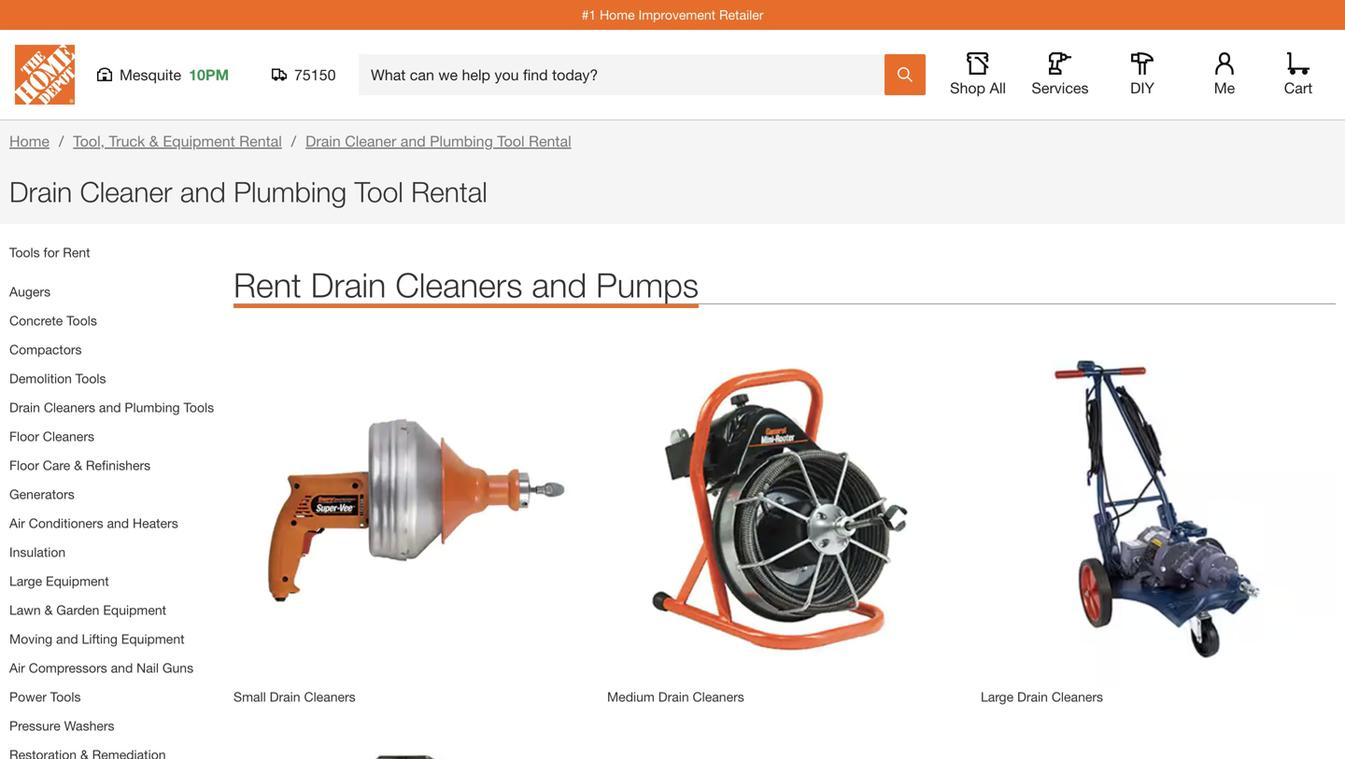Task type: describe. For each thing, give the bounding box(es) containing it.
lawn & garden equipment
[[9, 603, 166, 618]]

me
[[1214, 79, 1235, 97]]

nail
[[137, 661, 159, 676]]

improvement
[[639, 7, 716, 22]]

floor care & refinishers link
[[9, 458, 151, 473]]

75150 button
[[272, 65, 336, 84]]

moving and lifting equipment
[[9, 632, 185, 647]]

insulation link
[[9, 545, 66, 560]]

the home depot logo image
[[15, 45, 75, 105]]

shop all button
[[948, 52, 1008, 97]]

services
[[1032, 79, 1089, 97]]

floor for floor cleaners
[[9, 429, 39, 444]]

demolition tools link
[[9, 371, 106, 386]]

mesquite 10pm
[[120, 66, 229, 84]]

concrete tools
[[9, 313, 97, 328]]

compactors link
[[9, 342, 82, 357]]

large for large drain cleaners
[[981, 689, 1014, 705]]

cleaners for rent
[[396, 265, 523, 305]]

large equipment link
[[9, 574, 109, 589]]

1 horizontal spatial plumbing
[[234, 175, 347, 208]]

small
[[234, 689, 266, 705]]

home link
[[9, 132, 49, 150]]

generators
[[9, 487, 74, 502]]

small drain cleaners link
[[234, 689, 356, 705]]

0 horizontal spatial rental
[[239, 132, 282, 150]]

mesquite
[[120, 66, 181, 84]]

1 vertical spatial cleaner
[[80, 175, 172, 208]]

power tools link
[[9, 690, 81, 705]]

75150
[[294, 66, 336, 84]]

augers link
[[9, 284, 51, 299]]

heaters
[[133, 516, 178, 531]]

tool, truck & equipment rental link
[[73, 132, 282, 150]]

generators link
[[9, 487, 74, 502]]

pressure washers link
[[9, 718, 114, 734]]

air conditioners and heaters
[[9, 516, 178, 531]]

demolition tools
[[9, 371, 106, 386]]

power tools
[[9, 690, 81, 705]]

air for air conditioners and heaters
[[9, 516, 25, 531]]

drain cleaner and plumbing tool rental link
[[306, 132, 571, 150]]

floor for floor care & refinishers
[[9, 458, 39, 473]]

equipment for &
[[163, 132, 235, 150]]

rent drain cleaners and pumps
[[234, 265, 699, 305]]

2 vertical spatial &
[[44, 603, 53, 618]]

large for large equipment
[[9, 574, 42, 589]]

large drain cleaners
[[981, 689, 1103, 705]]

tools for power tools
[[50, 690, 81, 705]]

cart link
[[1278, 52, 1319, 97]]

#1
[[582, 7, 596, 22]]

lawn
[[9, 603, 41, 618]]

& for truck
[[149, 132, 159, 150]]

medium drain cleaners image
[[607, 333, 962, 688]]

0 horizontal spatial tool
[[355, 175, 403, 208]]

air conditioners and heaters link
[[9, 516, 178, 531]]

lifting
[[82, 632, 118, 647]]

diy
[[1131, 79, 1155, 97]]

air compressors and nail guns link
[[9, 661, 193, 676]]

1 horizontal spatial rental
[[411, 175, 488, 208]]

concrete tools link
[[9, 313, 97, 328]]

power
[[9, 690, 47, 705]]

pressure
[[9, 718, 60, 734]]

2 horizontal spatial rental
[[529, 132, 571, 150]]

cleaners for large
[[1052, 689, 1103, 705]]

lawn & garden equipment link
[[9, 603, 166, 618]]

guns
[[162, 661, 193, 676]]

services button
[[1031, 52, 1090, 97]]

0 vertical spatial drain cleaner and plumbing tool rental
[[306, 132, 571, 150]]

tools for rent
[[9, 245, 90, 260]]

& for care
[[74, 458, 82, 473]]

cleaners for medium
[[693, 689, 744, 705]]

cleaners for small
[[304, 689, 356, 705]]



Task type: vqa. For each thing, say whether or not it's contained in the screenshot.
GENERATORS Link
yes



Task type: locate. For each thing, give the bounding box(es) containing it.
air for air compressors and nail guns
[[9, 661, 25, 676]]

0 vertical spatial home
[[600, 7, 635, 22]]

me button
[[1195, 52, 1255, 97]]

for
[[43, 245, 59, 260]]

What can we help you find today? search field
[[371, 55, 884, 94]]

home left tool,
[[9, 132, 49, 150]]

1 horizontal spatial large
[[981, 689, 1014, 705]]

2 horizontal spatial &
[[149, 132, 159, 150]]

large
[[9, 574, 42, 589], [981, 689, 1014, 705]]

air compressors and nail guns
[[9, 661, 193, 676]]

2 floor from the top
[[9, 458, 39, 473]]

and
[[401, 132, 426, 150], [180, 175, 226, 208], [532, 265, 587, 305], [99, 400, 121, 415], [107, 516, 129, 531], [56, 632, 78, 647], [111, 661, 133, 676]]

floor
[[9, 429, 39, 444], [9, 458, 39, 473]]

equipment up garden
[[46, 574, 109, 589]]

1 horizontal spatial tool
[[497, 132, 525, 150]]

compactors
[[9, 342, 82, 357]]

large drain cleaners link
[[981, 689, 1103, 705]]

tool,
[[73, 132, 105, 150]]

shop all
[[950, 79, 1006, 97]]

plumbing for drain cleaner and plumbing tool rental link
[[430, 132, 493, 150]]

moving
[[9, 632, 52, 647]]

plumbing for drain cleaners and plumbing tools link
[[125, 400, 180, 415]]

tool
[[497, 132, 525, 150], [355, 175, 403, 208]]

small drain cleaners image
[[234, 333, 589, 688]]

& right care
[[74, 458, 82, 473]]

drain cleaners and plumbing tools
[[9, 400, 214, 415]]

0 vertical spatial plumbing
[[430, 132, 493, 150]]

equipment for garden
[[103, 603, 166, 618]]

medium drain cleaners
[[607, 689, 744, 705]]

floor cleaners link
[[9, 429, 94, 444]]

air up power
[[9, 661, 25, 676]]

large equipment
[[9, 574, 109, 589]]

drain
[[306, 132, 341, 150], [9, 175, 72, 208], [311, 265, 386, 305], [9, 400, 40, 415], [270, 689, 300, 705], [658, 689, 689, 705], [1017, 689, 1048, 705]]

equipment up nail at left
[[121, 632, 185, 647]]

retailer
[[719, 7, 764, 22]]

1 vertical spatial floor
[[9, 458, 39, 473]]

care
[[43, 458, 70, 473]]

large drain cleaners image
[[981, 333, 1336, 688]]

conditioners
[[29, 516, 103, 531]]

floor left care
[[9, 458, 39, 473]]

floor down demolition
[[9, 429, 39, 444]]

1 vertical spatial air
[[9, 661, 25, 676]]

2 vertical spatial plumbing
[[125, 400, 180, 415]]

0 horizontal spatial home
[[9, 132, 49, 150]]

tools
[[9, 245, 40, 260], [67, 313, 97, 328], [75, 371, 106, 386], [184, 400, 214, 415], [50, 690, 81, 705]]

equipment for lifting
[[121, 632, 185, 647]]

compressors
[[29, 661, 107, 676]]

home
[[600, 7, 635, 22], [9, 132, 49, 150]]

0 vertical spatial rent
[[63, 245, 90, 260]]

diy button
[[1113, 52, 1173, 97]]

& right lawn
[[44, 603, 53, 618]]

0 horizontal spatial plumbing
[[125, 400, 180, 415]]

1 horizontal spatial cleaner
[[345, 132, 396, 150]]

0 vertical spatial &
[[149, 132, 159, 150]]

floor cleaners
[[9, 429, 94, 444]]

0 vertical spatial air
[[9, 516, 25, 531]]

tools for demolition tools
[[75, 371, 106, 386]]

air
[[9, 516, 25, 531], [9, 661, 25, 676]]

washers
[[64, 718, 114, 734]]

0 horizontal spatial cleaner
[[80, 175, 172, 208]]

1 horizontal spatial rent
[[234, 265, 301, 305]]

0 horizontal spatial rent
[[63, 245, 90, 260]]

drain cameras image
[[234, 726, 589, 760]]

drain cleaners and plumbing tools link
[[9, 400, 214, 415]]

0 horizontal spatial large
[[9, 574, 42, 589]]

cart
[[1284, 79, 1313, 97]]

10pm
[[189, 66, 229, 84]]

insulation
[[9, 545, 66, 560]]

1 vertical spatial large
[[981, 689, 1014, 705]]

1 vertical spatial home
[[9, 132, 49, 150]]

0 vertical spatial cleaner
[[345, 132, 396, 150]]

#1 home improvement retailer
[[582, 7, 764, 22]]

rent
[[63, 245, 90, 260], [234, 265, 301, 305]]

equipment up lifting
[[103, 603, 166, 618]]

2 air from the top
[[9, 661, 25, 676]]

floor care & refinishers
[[9, 458, 151, 473]]

small drain cleaners
[[234, 689, 356, 705]]

refinishers
[[86, 458, 151, 473]]

1 vertical spatial drain cleaner and plumbing tool rental
[[9, 175, 488, 208]]

&
[[149, 132, 159, 150], [74, 458, 82, 473], [44, 603, 53, 618]]

1 floor from the top
[[9, 429, 39, 444]]

rental
[[239, 132, 282, 150], [529, 132, 571, 150], [411, 175, 488, 208]]

equipment
[[163, 132, 235, 150], [46, 574, 109, 589], [103, 603, 166, 618], [121, 632, 185, 647]]

medium
[[607, 689, 655, 705]]

tool, truck & equipment rental
[[73, 132, 282, 150]]

truck
[[109, 132, 145, 150]]

& right the truck
[[149, 132, 159, 150]]

pressure washers
[[9, 718, 114, 734]]

cleaner
[[345, 132, 396, 150], [80, 175, 172, 208]]

plumbing
[[430, 132, 493, 150], [234, 175, 347, 208], [125, 400, 180, 415]]

0 vertical spatial tool
[[497, 132, 525, 150]]

0 vertical spatial floor
[[9, 429, 39, 444]]

cleaners
[[396, 265, 523, 305], [44, 400, 95, 415], [43, 429, 94, 444], [304, 689, 356, 705], [693, 689, 744, 705], [1052, 689, 1103, 705]]

0 horizontal spatial &
[[44, 603, 53, 618]]

1 vertical spatial rent
[[234, 265, 301, 305]]

all
[[990, 79, 1006, 97]]

garden
[[56, 603, 99, 618]]

equipment down 10pm
[[163, 132, 235, 150]]

1 vertical spatial &
[[74, 458, 82, 473]]

1 air from the top
[[9, 516, 25, 531]]

0 vertical spatial large
[[9, 574, 42, 589]]

1 vertical spatial plumbing
[[234, 175, 347, 208]]

1 horizontal spatial &
[[74, 458, 82, 473]]

tools for concrete tools
[[67, 313, 97, 328]]

medium drain cleaners link
[[607, 689, 744, 705]]

home right #1
[[600, 7, 635, 22]]

1 horizontal spatial home
[[600, 7, 635, 22]]

air up the 'insulation'
[[9, 516, 25, 531]]

concrete
[[9, 313, 63, 328]]

demolition
[[9, 371, 72, 386]]

moving and lifting equipment link
[[9, 632, 185, 647]]

2 horizontal spatial plumbing
[[430, 132, 493, 150]]

shop
[[950, 79, 986, 97]]

augers
[[9, 284, 51, 299]]

drain cleaner and plumbing tool rental
[[306, 132, 571, 150], [9, 175, 488, 208]]

pumps
[[596, 265, 699, 305]]

1 vertical spatial tool
[[355, 175, 403, 208]]



